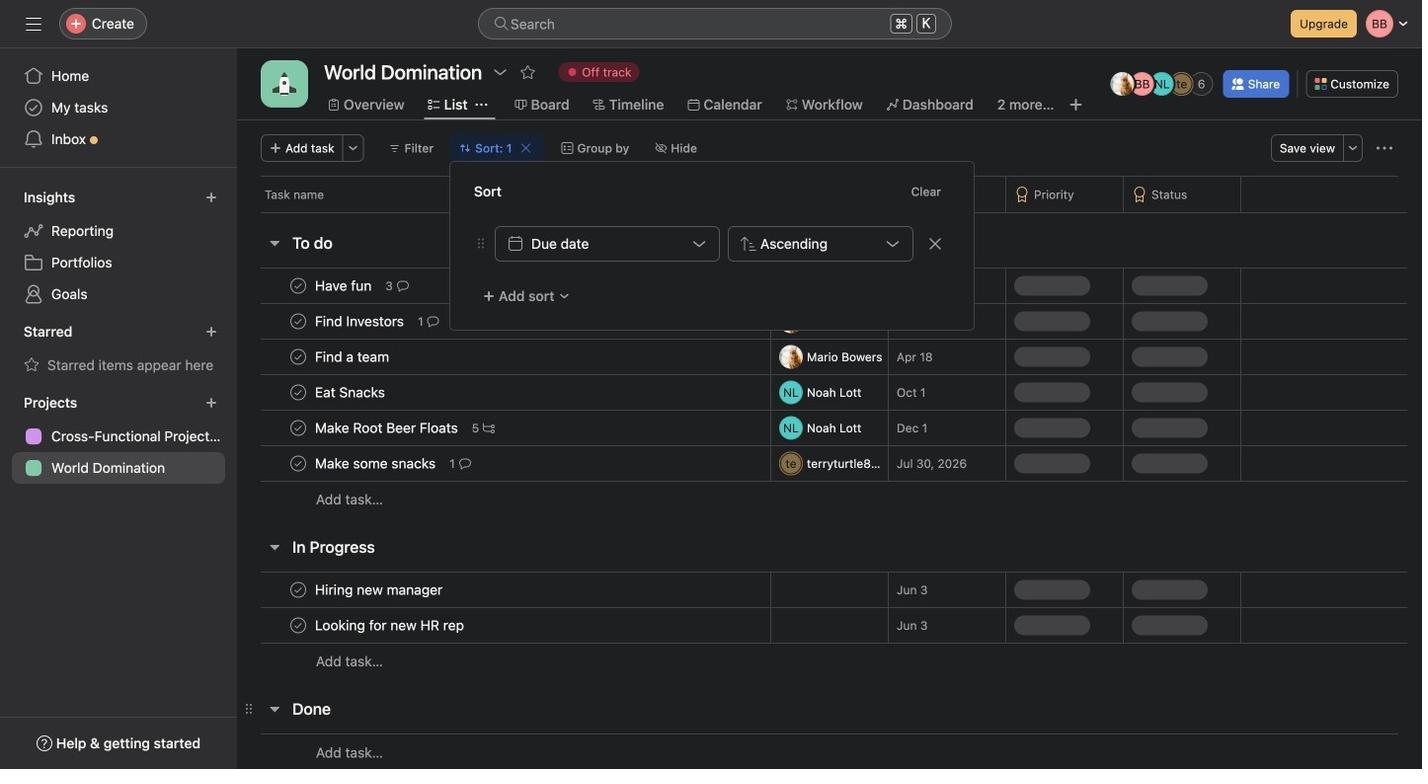 Task type: describe. For each thing, give the bounding box(es) containing it.
remove image
[[927, 236, 943, 252]]

task name text field for mark complete checkbox inside find a team cell
[[311, 347, 395, 367]]

3 comments image
[[397, 280, 409, 292]]

task name text field for make root beer floats cell
[[311, 418, 464, 438]]

mark complete checkbox for find a team cell
[[286, 345, 310, 369]]

mark complete image for eat snacks cell
[[286, 381, 310, 404]]

looking for new hr rep cell
[[237, 607, 770, 644]]

3 collapse task list for this group image from the top
[[267, 701, 282, 717]]

task name text field for mark complete option in find investors cell
[[311, 312, 410, 331]]

header in progress tree grid
[[237, 572, 1422, 679]]

mark complete checkbox for have fun 'cell'
[[286, 274, 310, 298]]

mark complete checkbox for find investors cell
[[286, 310, 310, 333]]

task name text field for mark complete checkbox in the the looking for new hr rep cell
[[311, 616, 470, 636]]

mark complete checkbox for make some snacks cell
[[286, 452, 310, 476]]

make root beer floats cell
[[237, 410, 770, 446]]

mark complete checkbox for make root beer floats cell
[[286, 416, 310, 440]]

have fun cell
[[237, 268, 770, 304]]

projects element
[[0, 385, 237, 488]]

task name text field for hiring new manager cell
[[311, 580, 449, 600]]

global element
[[0, 48, 237, 167]]

mark complete checkbox for eat snacks cell
[[286, 381, 310, 404]]

insights element
[[0, 180, 237, 314]]

1 comment image
[[427, 316, 439, 327]]

add items to starred image
[[205, 326, 217, 338]]

mark complete image for find a team cell
[[286, 345, 310, 369]]

hide sidebar image
[[26, 16, 41, 32]]

add tab image
[[1068, 97, 1084, 113]]

mark complete image for hiring new manager cell
[[286, 578, 310, 602]]

1 horizontal spatial more actions image
[[1377, 140, 1392, 156]]



Task type: locate. For each thing, give the bounding box(es) containing it.
more options image
[[1347, 142, 1359, 154]]

1 vertical spatial task name text field
[[311, 418, 464, 438]]

row
[[237, 176, 1422, 212], [261, 211, 1407, 213], [237, 268, 1422, 304], [237, 303, 1422, 340], [237, 339, 1422, 375], [237, 374, 1422, 411], [237, 410, 1422, 446], [237, 445, 1422, 482], [237, 481, 1422, 517], [237, 572, 1422, 608], [237, 607, 1422, 644], [237, 643, 1422, 679], [237, 734, 1422, 769]]

collapse task list for this group image for mark complete option inside the hiring new manager cell
[[267, 539, 282, 555]]

1 comment image
[[459, 458, 471, 470]]

2 mark complete checkbox from the top
[[286, 345, 310, 369]]

task name text field for mark complete checkbox within have fun 'cell'
[[311, 276, 378, 296]]

1 mark complete checkbox from the top
[[286, 274, 310, 298]]

header to do tree grid
[[237, 268, 1422, 517]]

show options image
[[492, 64, 508, 80]]

add to starred image
[[520, 64, 536, 80]]

2 task name text field from the top
[[311, 312, 410, 331]]

task name text field for eat snacks cell
[[311, 383, 391, 402]]

more actions image
[[1377, 140, 1392, 156], [347, 142, 359, 154]]

task name text field inside have fun 'cell'
[[311, 276, 378, 296]]

collapse task list for this group image for mark complete checkbox within have fun 'cell'
[[267, 235, 282, 251]]

starred element
[[0, 314, 237, 385]]

3 mark complete checkbox from the top
[[286, 381, 310, 404]]

mark complete checkbox inside find a team cell
[[286, 345, 310, 369]]

task name text field inside the looking for new hr rep cell
[[311, 616, 470, 636]]

mark complete checkbox inside have fun 'cell'
[[286, 274, 310, 298]]

mark complete checkbox for the looking for new hr rep cell
[[286, 614, 310, 637]]

4 task name text field from the top
[[311, 454, 442, 474]]

Search tasks, projects, and more text field
[[478, 8, 952, 40]]

0 vertical spatial mark complete checkbox
[[286, 310, 310, 333]]

task name text field inside make some snacks cell
[[311, 454, 442, 474]]

1 vertical spatial collapse task list for this group image
[[267, 539, 282, 555]]

Mark complete checkbox
[[286, 274, 310, 298], [286, 345, 310, 369], [286, 381, 310, 404], [286, 416, 310, 440], [286, 452, 310, 476], [286, 614, 310, 637]]

mark complete image
[[286, 345, 310, 369], [286, 416, 310, 440], [286, 614, 310, 637]]

5 subtasks image
[[483, 422, 495, 434]]

mark complete image inside hiring new manager cell
[[286, 578, 310, 602]]

3 task name text field from the top
[[311, 347, 395, 367]]

1 mark complete checkbox from the top
[[286, 310, 310, 333]]

task name text field inside hiring new manager cell
[[311, 580, 449, 600]]

task name text field inside eat snacks cell
[[311, 383, 391, 402]]

3 task name text field from the top
[[311, 580, 449, 600]]

0 vertical spatial mark complete image
[[286, 345, 310, 369]]

0 horizontal spatial more actions image
[[347, 142, 359, 154]]

mark complete image inside the looking for new hr rep cell
[[286, 614, 310, 637]]

mark complete checkbox inside make some snacks cell
[[286, 452, 310, 476]]

0 vertical spatial collapse task list for this group image
[[267, 235, 282, 251]]

cell
[[770, 268, 889, 304]]

clear image
[[520, 142, 532, 154]]

new project or portfolio image
[[205, 397, 217, 409]]

4 mark complete checkbox from the top
[[286, 416, 310, 440]]

rocket image
[[273, 72, 296, 96]]

2 mark complete image from the top
[[286, 310, 310, 333]]

0 vertical spatial task name text field
[[311, 383, 391, 402]]

make some snacks cell
[[237, 445, 770, 482]]

mark complete image for make some snacks cell
[[286, 452, 310, 476]]

mark complete checkbox inside hiring new manager cell
[[286, 578, 310, 602]]

hiring new manager cell
[[237, 572, 770, 608]]

eat snacks cell
[[237, 374, 770, 411]]

Task name text field
[[311, 383, 391, 402], [311, 418, 464, 438], [311, 580, 449, 600]]

collapse task list for this group image
[[267, 235, 282, 251], [267, 539, 282, 555], [267, 701, 282, 717]]

3 mark complete image from the top
[[286, 614, 310, 637]]

mark complete image for have fun 'cell'
[[286, 274, 310, 298]]

6 mark complete checkbox from the top
[[286, 614, 310, 637]]

mark complete image
[[286, 274, 310, 298], [286, 310, 310, 333], [286, 381, 310, 404], [286, 452, 310, 476], [286, 578, 310, 602]]

1 mark complete image from the top
[[286, 274, 310, 298]]

5 task name text field from the top
[[311, 616, 470, 636]]

5 mark complete checkbox from the top
[[286, 452, 310, 476]]

dialog
[[450, 162, 974, 330]]

1 task name text field from the top
[[311, 276, 378, 296]]

None field
[[478, 8, 952, 40]]

1 mark complete image from the top
[[286, 345, 310, 369]]

task name text field inside find investors cell
[[311, 312, 410, 331]]

find investors cell
[[237, 303, 770, 340]]

mark complete checkbox for hiring new manager cell
[[286, 578, 310, 602]]

mark complete image inside eat snacks cell
[[286, 381, 310, 404]]

2 vertical spatial task name text field
[[311, 580, 449, 600]]

2 vertical spatial collapse task list for this group image
[[267, 701, 282, 717]]

5 mark complete image from the top
[[286, 578, 310, 602]]

task name text field inside find a team cell
[[311, 347, 395, 367]]

mark complete image inside have fun 'cell'
[[286, 274, 310, 298]]

2 collapse task list for this group image from the top
[[267, 539, 282, 555]]

Mark complete checkbox
[[286, 310, 310, 333], [286, 578, 310, 602]]

1 vertical spatial mark complete checkbox
[[286, 578, 310, 602]]

mark complete checkbox inside find investors cell
[[286, 310, 310, 333]]

tab actions image
[[476, 99, 487, 111]]

1 vertical spatial mark complete image
[[286, 416, 310, 440]]

mark complete image inside find a team cell
[[286, 345, 310, 369]]

mark complete image for find investors cell
[[286, 310, 310, 333]]

mark complete checkbox inside make root beer floats cell
[[286, 416, 310, 440]]

mark complete checkbox inside the looking for new hr rep cell
[[286, 614, 310, 637]]

1 task name text field from the top
[[311, 383, 391, 402]]

mark complete image for the looking for new hr rep cell
[[286, 614, 310, 637]]

mark complete image for make root beer floats cell
[[286, 416, 310, 440]]

1 collapse task list for this group image from the top
[[267, 235, 282, 251]]

2 mark complete checkbox from the top
[[286, 578, 310, 602]]

mark complete image inside make some snacks cell
[[286, 452, 310, 476]]

task name text field inside make root beer floats cell
[[311, 418, 464, 438]]

3 mark complete image from the top
[[286, 381, 310, 404]]

find a team cell
[[237, 339, 770, 375]]

2 mark complete image from the top
[[286, 416, 310, 440]]

Task name text field
[[311, 276, 378, 296], [311, 312, 410, 331], [311, 347, 395, 367], [311, 454, 442, 474], [311, 616, 470, 636]]

mark complete checkbox inside eat snacks cell
[[286, 381, 310, 404]]

2 task name text field from the top
[[311, 418, 464, 438]]

new insights image
[[205, 192, 217, 203]]

4 mark complete image from the top
[[286, 452, 310, 476]]

2 vertical spatial mark complete image
[[286, 614, 310, 637]]

task name text field for mark complete checkbox in make some snacks cell
[[311, 454, 442, 474]]



Task type: vqa. For each thing, say whether or not it's contained in the screenshot.
HIDE SIDEBAR icon
yes



